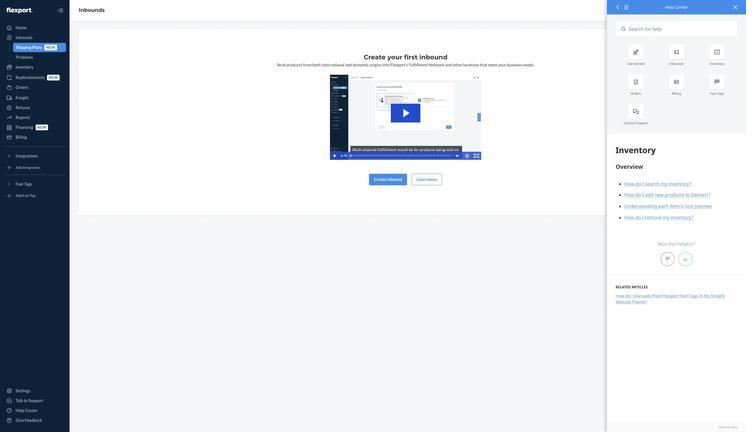 Task type: vqa. For each thing, say whether or not it's contained in the screenshot.
THE ALL
no



Task type: locate. For each thing, give the bounding box(es) containing it.
add fast tag
[[16, 194, 35, 198]]

how do i manually place flexport fast-tags in my shopify website theme?
[[616, 294, 726, 305]]

1 horizontal spatial center
[[676, 4, 689, 10]]

from
[[303, 62, 312, 67]]

inbounds inside inbounds link
[[16, 35, 33, 40]]

0 vertical spatial center
[[676, 4, 689, 10]]

fast tags inside dropdown button
[[16, 182, 32, 187]]

Search search field
[[626, 22, 738, 36]]

0 horizontal spatial center
[[25, 409, 38, 414]]

0 horizontal spatial help center
[[16, 409, 38, 414]]

network
[[429, 62, 445, 67]]

0 horizontal spatial orders
[[16, 85, 28, 90]]

inbound
[[420, 53, 448, 61], [388, 177, 403, 182]]

video thumbnail image
[[330, 75, 482, 160], [330, 75, 482, 160]]

financing
[[16, 125, 33, 130]]

2 vertical spatial inbounds
[[670, 62, 684, 66]]

orders
[[16, 85, 28, 90], [631, 91, 642, 96]]

1 vertical spatial inbound
[[388, 177, 403, 182]]

support right 'contact'
[[637, 121, 649, 125]]

2 add from the top
[[16, 194, 22, 198]]

1 vertical spatial your
[[499, 62, 507, 67]]

send
[[277, 62, 286, 67]]

learn more button
[[412, 174, 443, 186]]

in
[[700, 294, 704, 299]]

1 vertical spatial inbounds link
[[3, 33, 66, 42]]

0 vertical spatial inbounds link
[[79, 7, 105, 13]]

1 horizontal spatial orders
[[631, 91, 642, 96]]

talk to support
[[16, 399, 43, 404]]

add left tag
[[16, 194, 22, 198]]

learn more
[[417, 177, 438, 182]]

elevio
[[719, 426, 727, 430]]

new right plans
[[46, 45, 55, 50]]

1 add from the top
[[16, 166, 22, 170]]

1 horizontal spatial tags
[[690, 294, 699, 299]]

2 and from the left
[[446, 62, 452, 67]]

1 horizontal spatial inbound
[[420, 53, 448, 61]]

was this helpful?
[[659, 241, 696, 248]]

inbound left learn
[[388, 177, 403, 182]]

problems
[[16, 55, 33, 60]]

0 horizontal spatial your
[[388, 53, 403, 61]]

plans
[[32, 45, 42, 50]]

2 horizontal spatial inbounds
[[670, 62, 684, 66]]

tags inside dropdown button
[[24, 182, 32, 187]]

help center down the 'to'
[[16, 409, 38, 414]]

1 horizontal spatial and
[[446, 62, 452, 67]]

help center up search 'search field'
[[666, 4, 689, 10]]

support down settings link
[[28, 399, 43, 404]]

my
[[705, 294, 710, 299]]

products
[[287, 62, 303, 67]]

returns
[[16, 105, 30, 110]]

0 vertical spatial billing
[[673, 91, 682, 96]]

0 vertical spatial tags
[[718, 91, 725, 96]]

add
[[16, 166, 22, 170], [16, 194, 22, 198]]

1 vertical spatial center
[[25, 409, 38, 414]]

get
[[628, 62, 633, 66]]

your up "flexport's"
[[388, 53, 403, 61]]

locations
[[464, 62, 480, 67]]

inventory
[[711, 62, 725, 66], [16, 65, 33, 70]]

0 vertical spatial inbounds
[[79, 7, 105, 13]]

support
[[637, 121, 649, 125], [28, 399, 43, 404]]

2 vertical spatial fast
[[23, 194, 29, 198]]

freight link
[[3, 93, 66, 103]]

1 vertical spatial add
[[16, 194, 22, 198]]

1 vertical spatial help center
[[16, 409, 38, 414]]

add integration
[[16, 166, 40, 170]]

settings link
[[3, 387, 66, 396]]

0 vertical spatial new
[[46, 45, 55, 50]]

1 vertical spatial fast tags
[[16, 182, 32, 187]]

billing
[[673, 91, 682, 96], [16, 135, 27, 140]]

close navigation image
[[57, 7, 64, 14]]

new down reports "link"
[[37, 125, 46, 130]]

help center
[[666, 4, 689, 10], [16, 409, 38, 414]]

2 vertical spatial new
[[37, 125, 46, 130]]

1 horizontal spatial your
[[499, 62, 507, 67]]

add for add fast tag
[[16, 194, 22, 198]]

shopify
[[711, 294, 726, 299]]

first
[[405, 53, 418, 61]]

feedback
[[25, 419, 42, 423]]

1 vertical spatial new
[[49, 76, 58, 80]]

0 horizontal spatial support
[[28, 399, 43, 404]]

0 vertical spatial your
[[388, 53, 403, 61]]

inbound inside "create inbound" button
[[388, 177, 403, 182]]

your
[[388, 53, 403, 61], [499, 62, 507, 67]]

business
[[507, 62, 523, 67]]

inbound up network
[[420, 53, 448, 61]]

and left domestic
[[346, 62, 352, 67]]

add fast tag link
[[3, 191, 66, 201]]

articles
[[632, 285, 648, 290]]

help up search 'search field'
[[666, 4, 675, 10]]

1 horizontal spatial support
[[637, 121, 649, 125]]

shipping
[[16, 45, 31, 50]]

1 vertical spatial create
[[374, 177, 387, 182]]

tags
[[718, 91, 725, 96], [24, 182, 32, 187], [690, 294, 699, 299]]

give feedback
[[16, 419, 42, 423]]

integration
[[23, 166, 40, 170]]

help up give
[[16, 409, 24, 414]]

give feedback button
[[3, 416, 66, 426]]

0 horizontal spatial inbounds
[[16, 35, 33, 40]]

2 horizontal spatial tags
[[718, 91, 725, 96]]

contact support
[[624, 121, 649, 125]]

1 horizontal spatial inbounds link
[[79, 7, 105, 13]]

help
[[666, 4, 675, 10], [16, 409, 24, 414]]

reports
[[16, 115, 30, 120]]

your right meet
[[499, 62, 507, 67]]

0 horizontal spatial inbound
[[388, 177, 403, 182]]

0 horizontal spatial fast tags
[[16, 182, 32, 187]]

create inside button
[[374, 177, 387, 182]]

inbounds link
[[79, 7, 105, 13], [3, 33, 66, 42]]

1 vertical spatial billing
[[16, 135, 27, 140]]

0 vertical spatial fast tags
[[711, 91, 725, 96]]

center up search 'search field'
[[676, 4, 689, 10]]

center
[[676, 4, 689, 10], [25, 409, 38, 414]]

1 vertical spatial fast
[[16, 182, 23, 187]]

to
[[24, 399, 28, 404]]

0 horizontal spatial help
[[16, 409, 24, 414]]

0 vertical spatial create
[[364, 53, 386, 61]]

fast tags button
[[3, 180, 66, 189]]

add left integration
[[16, 166, 22, 170]]

0 vertical spatial fast
[[711, 91, 717, 96]]

1 vertical spatial inbounds
[[16, 35, 33, 40]]

0 horizontal spatial and
[[346, 62, 352, 67]]

and left other
[[446, 62, 452, 67]]

1 horizontal spatial help center
[[666, 4, 689, 10]]

fast tags
[[711, 91, 725, 96], [16, 182, 32, 187]]

returns link
[[3, 103, 66, 113]]

theme?
[[633, 300, 648, 305]]

center down talk to support
[[25, 409, 38, 414]]

0 vertical spatial add
[[16, 166, 22, 170]]

new up orders link
[[49, 76, 58, 80]]

shipping plans
[[16, 45, 42, 50]]

helpful?
[[678, 241, 696, 248]]

both
[[313, 62, 321, 67]]

and
[[346, 62, 352, 67], [446, 62, 452, 67]]

2 vertical spatial tags
[[690, 294, 699, 299]]

0 vertical spatial help
[[666, 4, 675, 10]]

1 vertical spatial support
[[28, 399, 43, 404]]

create inside create your first inbound send products from both international and domestic origins into flexport's fulfillment network and other locations that meet your business needs.
[[364, 53, 386, 61]]

fast-
[[681, 294, 690, 299]]

1 horizontal spatial inventory
[[711, 62, 725, 66]]

1 vertical spatial tags
[[24, 182, 32, 187]]

elevio by dixa
[[719, 426, 738, 430]]

fast
[[711, 91, 717, 96], [16, 182, 23, 187], [23, 194, 29, 198]]

0 vertical spatial inbound
[[420, 53, 448, 61]]

flexport logo image
[[6, 7, 32, 13]]

reports link
[[3, 113, 66, 122]]

0 horizontal spatial tags
[[24, 182, 32, 187]]

started
[[634, 62, 645, 66]]

freight
[[16, 95, 29, 100]]



Task type: describe. For each thing, give the bounding box(es) containing it.
create inbound button
[[369, 174, 407, 186]]

dixa
[[732, 426, 738, 430]]

0 horizontal spatial billing
[[16, 135, 27, 140]]

learn
[[417, 177, 427, 182]]

tags inside how do i manually place flexport fast-tags in my shopify website theme?
[[690, 294, 699, 299]]

home link
[[3, 23, 66, 32]]

international
[[322, 62, 345, 67]]

orders link
[[3, 83, 66, 92]]

settings
[[16, 389, 30, 394]]

replenishments
[[16, 75, 45, 80]]

do
[[626, 294, 631, 299]]

origins
[[370, 62, 382, 67]]

create inbound
[[374, 177, 403, 182]]

inventory link
[[3, 63, 66, 72]]

create your first inbound send products from both international and domestic origins into flexport's fulfillment network and other locations that meet your business needs.
[[277, 53, 535, 67]]

1 horizontal spatial inbounds
[[79, 7, 105, 13]]

support inside button
[[28, 399, 43, 404]]

talk to support button
[[3, 397, 66, 406]]

new for replenishments
[[49, 76, 58, 80]]

create for inbound
[[374, 177, 387, 182]]

fast inside dropdown button
[[16, 182, 23, 187]]

new for shipping plans
[[46, 45, 55, 50]]

talk
[[16, 399, 23, 404]]

add integration link
[[3, 163, 66, 173]]

get started
[[628, 62, 645, 66]]

integrations button
[[3, 152, 66, 161]]

give
[[16, 419, 24, 423]]

help center link
[[3, 407, 66, 416]]

i
[[632, 294, 633, 299]]

manually
[[634, 294, 652, 299]]

was
[[659, 241, 668, 248]]

integrations
[[16, 154, 38, 159]]

new for financing
[[37, 125, 46, 130]]

0 vertical spatial help center
[[666, 4, 689, 10]]

how
[[616, 294, 625, 299]]

create for your
[[364, 53, 386, 61]]

related articles
[[616, 285, 648, 290]]

flexport
[[664, 294, 680, 299]]

1 vertical spatial orders
[[631, 91, 642, 96]]

that
[[481, 62, 488, 67]]

other
[[453, 62, 463, 67]]

1 and from the left
[[346, 62, 352, 67]]

domestic
[[353, 62, 369, 67]]

tag
[[30, 194, 35, 198]]

place
[[653, 294, 663, 299]]

related
[[616, 285, 631, 290]]

0 vertical spatial orders
[[16, 85, 28, 90]]

1 horizontal spatial fast tags
[[711, 91, 725, 96]]

home
[[16, 25, 27, 30]]

needs.
[[524, 62, 535, 67]]

0 horizontal spatial inbounds link
[[3, 33, 66, 42]]

website
[[616, 300, 632, 305]]

inbound inside create your first inbound send products from both international and domestic origins into flexport's fulfillment network and other locations that meet your business needs.
[[420, 53, 448, 61]]

more
[[428, 177, 438, 182]]

elevio by dixa link
[[616, 426, 738, 430]]

1 horizontal spatial billing
[[673, 91, 682, 96]]

0 horizontal spatial inventory
[[16, 65, 33, 70]]

this
[[669, 241, 677, 248]]

fulfillment
[[409, 62, 428, 67]]

problems link
[[13, 53, 66, 62]]

1 horizontal spatial help
[[666, 4, 675, 10]]

add for add integration
[[16, 166, 22, 170]]

into
[[383, 62, 390, 67]]

by
[[728, 426, 731, 430]]

billing link
[[3, 133, 66, 142]]

flexport's
[[391, 62, 408, 67]]

video element
[[330, 75, 482, 160]]

contact
[[624, 121, 636, 125]]

1 vertical spatial help
[[16, 409, 24, 414]]

0 vertical spatial support
[[637, 121, 649, 125]]

meet
[[489, 62, 498, 67]]



